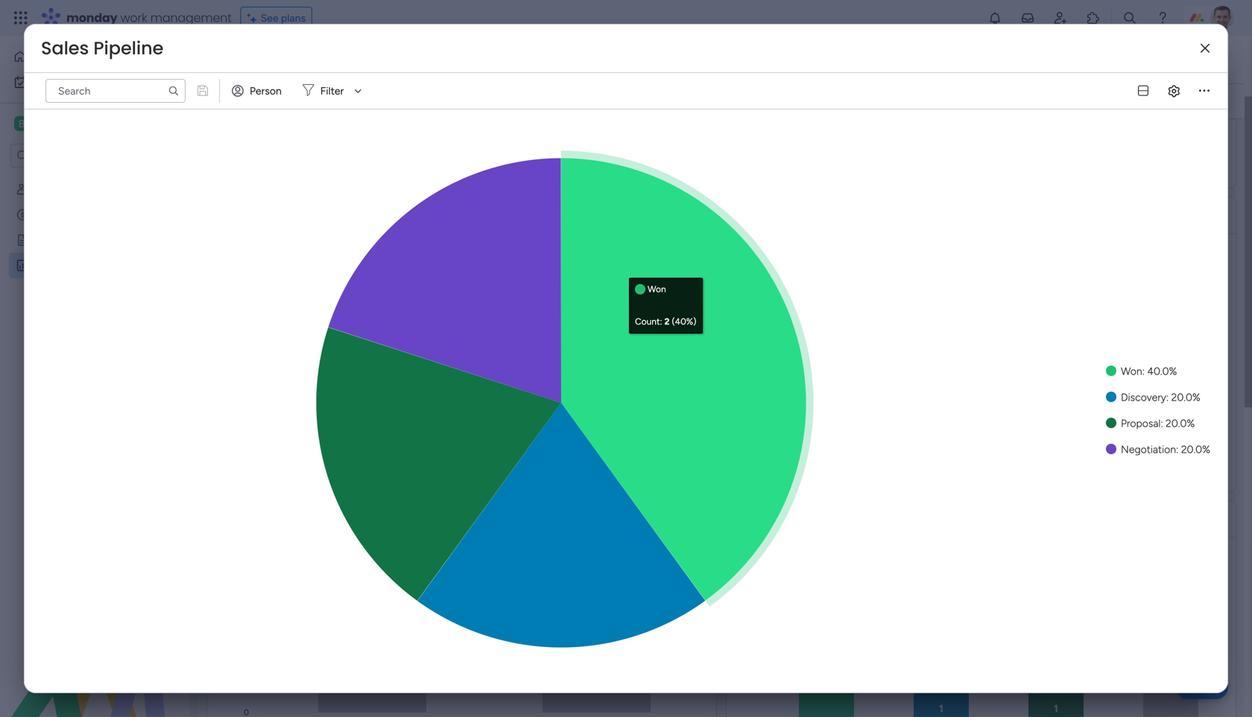Task type: locate. For each thing, give the bounding box(es) containing it.
help button
[[1177, 675, 1229, 700]]

1 horizontal spatial work
[[120, 9, 147, 26]]

: left 40.0%
[[1143, 365, 1145, 378]]

1 connected board button
[[309, 89, 430, 113]]

sales dashboard
[[224, 43, 424, 76]]

: down proposal : 20.0%
[[1177, 444, 1179, 456]]

0 horizontal spatial sales
[[41, 36, 89, 61]]

Filter dashboard by text search field
[[45, 79, 186, 103], [445, 89, 580, 113]]

20.0%
[[1172, 391, 1201, 404], [1166, 418, 1195, 430], [1182, 444, 1211, 456]]

won
[[1121, 365, 1143, 378]]

1 vertical spatial 20.0%
[[1166, 418, 1195, 430]]

negotiation : 20.0%
[[1121, 444, 1211, 456]]

sales inside "banner"
[[224, 43, 287, 76]]

work
[[120, 9, 147, 26], [51, 76, 74, 88]]

connected
[[343, 95, 393, 108]]

20.0% for proposal : 20.0%
[[1166, 418, 1195, 430]]

dashboard
[[293, 43, 424, 76]]

update feed image
[[1021, 10, 1036, 25]]

settings image
[[1209, 94, 1224, 109]]

20.0% for negotiation : 20.0%
[[1182, 444, 1211, 456]]

added
[[964, 510, 1009, 529]]

20.0% for discovery : 20.0%
[[1172, 391, 1201, 404]]

work inside option
[[51, 76, 74, 88]]

negotiation
[[1121, 444, 1177, 456]]

sales for sales dashboard
[[224, 43, 287, 76]]

1
[[336, 95, 340, 108]]

work right the my
[[51, 76, 74, 88]]

monday marketplace image
[[1086, 10, 1101, 25]]

sales up my work
[[41, 36, 89, 61]]

workspace image
[[14, 116, 29, 132]]

monday work management
[[66, 9, 232, 26]]

sales
[[41, 36, 89, 61], [224, 43, 287, 76]]

$104,000
[[342, 57, 581, 123]]

1 horizontal spatial sales
[[224, 43, 287, 76]]

: down 40.0%
[[1167, 391, 1169, 404]]

b
[[18, 117, 25, 130]]

40.0%
[[1148, 365, 1178, 378]]

: for won
[[1143, 365, 1145, 378]]

:
[[1143, 365, 1145, 378], [1167, 391, 1169, 404], [1161, 418, 1164, 430], [1177, 444, 1179, 456]]

20.0% down 40.0%
[[1172, 391, 1201, 404]]

20.0% up negotiation : 20.0%
[[1166, 418, 1195, 430]]

by
[[325, 510, 342, 529]]

widget
[[264, 95, 297, 108]]

notifications image
[[988, 10, 1003, 25]]

deals stages by rep
[[233, 510, 372, 529]]

rep
[[346, 510, 372, 529]]

0 vertical spatial 20.0%
[[1172, 391, 1201, 404]]

discovery : 20.0%
[[1121, 391, 1201, 404]]

my work
[[34, 76, 74, 88]]

based
[[849, 510, 892, 529]]

None search field
[[45, 79, 186, 103], [445, 89, 580, 113], [445, 89, 580, 113]]

option
[[0, 176, 190, 179]]

sales up person popup button
[[224, 43, 287, 76]]

add
[[242, 95, 262, 108]]

discovery
[[1121, 391, 1167, 404]]

deals
[[233, 510, 271, 529]]

Sales Pipeline field
[[37, 36, 167, 61]]

invite members image
[[1053, 10, 1068, 25]]

0 horizontal spatial work
[[51, 76, 74, 88]]

work up "pipeline"
[[120, 9, 147, 26]]

1 horizontal spatial filter dashboard by text search field
[[445, 89, 580, 113]]

2 vertical spatial 20.0%
[[1182, 444, 1211, 456]]

sales dashboard banner
[[198, 36, 1245, 119]]

filter
[[320, 85, 344, 97]]

month
[[917, 510, 960, 529]]

terry turtle image
[[1211, 6, 1235, 30]]

1 vertical spatial work
[[51, 76, 74, 88]]

see
[[261, 12, 279, 24]]

home
[[33, 50, 61, 63]]

$208,000
[[858, 57, 1105, 123]]

: for negotiation
[[1177, 444, 1179, 456]]

0 vertical spatial work
[[120, 9, 147, 26]]

: down discovery : 20.0%
[[1161, 418, 1164, 430]]

help image
[[1156, 10, 1171, 25]]

20.0% down proposal : 20.0%
[[1182, 444, 1211, 456]]

Sales Dashboard field
[[221, 43, 427, 76]]

filter button
[[297, 79, 367, 103]]

search everything image
[[1123, 10, 1138, 25]]

list box
[[0, 174, 190, 480]]



Task type: describe. For each thing, give the bounding box(es) containing it.
my work link
[[9, 70, 181, 94]]

more dots image
[[1200, 86, 1210, 96]]

deal progress based on month added
[[752, 510, 1009, 529]]

won : 40.0%
[[1121, 365, 1178, 378]]

help
[[1189, 680, 1216, 695]]

: for discovery
[[1167, 391, 1169, 404]]

none search field search
[[45, 79, 186, 103]]

see plans button
[[241, 7, 312, 29]]

my
[[34, 76, 49, 88]]

monday
[[66, 9, 117, 26]]

proposal
[[1121, 418, 1161, 430]]

proposal : 20.0%
[[1121, 418, 1195, 430]]

Deal Progress based on Month Added field
[[749, 510, 1013, 530]]

on
[[896, 510, 913, 529]]

add widget
[[242, 95, 297, 108]]

dapulse x slim image
[[1201, 43, 1210, 54]]

arrow down image
[[744, 92, 762, 110]]

person button
[[226, 79, 291, 103]]

stages
[[274, 510, 321, 529]]

lottie animation element
[[0, 567, 190, 718]]

person
[[250, 85, 282, 97]]

board
[[396, 95, 423, 108]]

public board image
[[16, 233, 30, 248]]

arrow down image
[[349, 82, 367, 100]]

deal
[[752, 510, 783, 529]]

progress
[[787, 510, 846, 529]]

work for monday
[[120, 9, 147, 26]]

work for my
[[51, 76, 74, 88]]

search image
[[168, 85, 180, 97]]

v2 split view image
[[1139, 86, 1149, 96]]

management
[[150, 9, 232, 26]]

b button
[[10, 111, 145, 136]]

home option
[[9, 45, 181, 69]]

lottie animation image
[[0, 567, 190, 718]]

: for proposal
[[1161, 418, 1164, 430]]

plans
[[281, 12, 306, 24]]

pipeline
[[93, 36, 164, 61]]

my work option
[[9, 70, 181, 94]]

public dashboard image
[[16, 259, 30, 273]]

select product image
[[13, 10, 28, 25]]

sales for sales pipeline
[[41, 36, 89, 61]]

Deals Stages by Rep field
[[229, 510, 375, 530]]

home link
[[9, 45, 181, 69]]

add widget button
[[215, 89, 303, 113]]

0 horizontal spatial filter dashboard by text search field
[[45, 79, 186, 103]]

filter dashboard by text search field inside sales dashboard "banner"
[[445, 89, 580, 113]]

1 connected board
[[336, 95, 423, 108]]

sales pipeline
[[41, 36, 164, 61]]

see plans
[[261, 12, 306, 24]]



Task type: vqa. For each thing, say whether or not it's contained in the screenshot.
B button
yes



